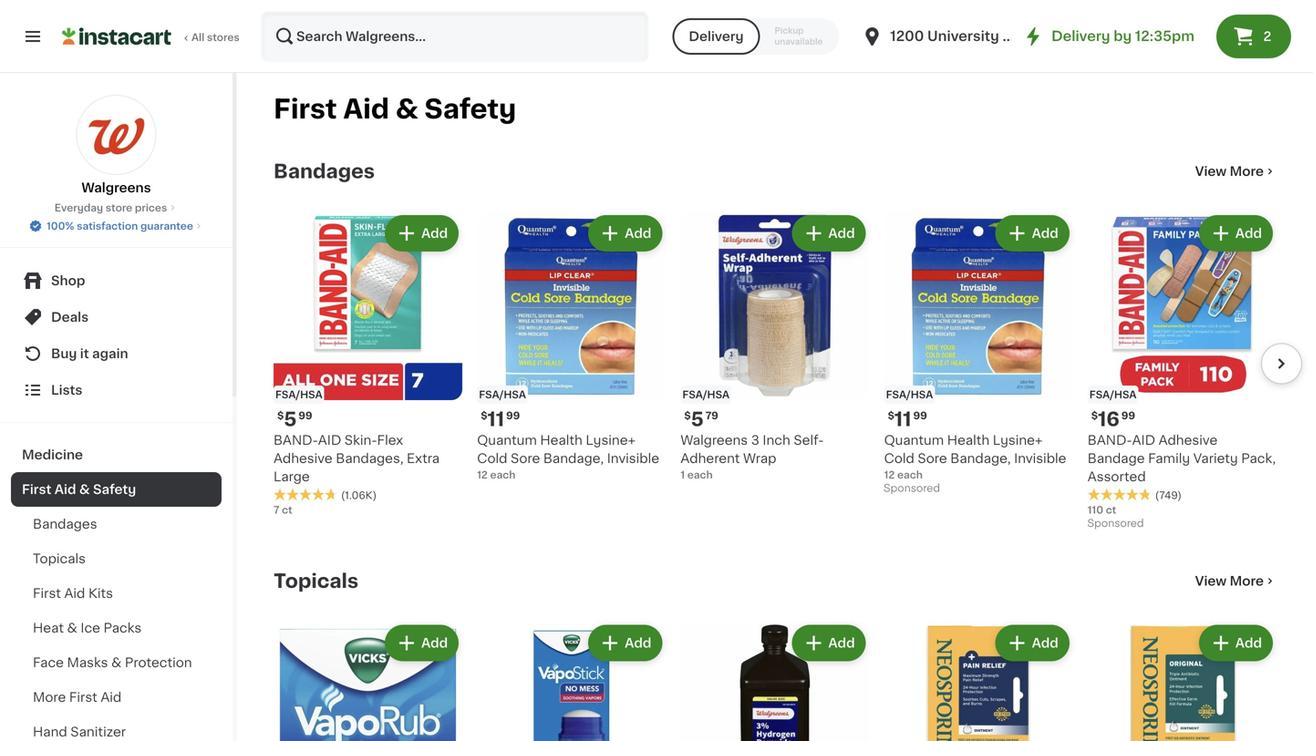 Task type: vqa. For each thing, say whether or not it's contained in the screenshot.
the & within the Face Masks & Protection link
yes



Task type: describe. For each thing, give the bounding box(es) containing it.
masks
[[67, 657, 108, 670]]

$ 5 79
[[685, 410, 719, 429]]

3 fsa/hsa from the left
[[479, 390, 526, 400]]

sponsored badge image for 11
[[885, 484, 940, 495]]

0 horizontal spatial topicals link
[[11, 542, 222, 577]]

12:35pm
[[1136, 30, 1195, 43]]

adhesive inside band-aid skin-flex adhesive bandages, extra large
[[274, 453, 333, 466]]

1 invisible from the left
[[607, 453, 660, 466]]

1200 university ave
[[891, 30, 1029, 43]]

adherent
[[681, 453, 740, 466]]

16
[[1099, 410, 1120, 430]]

protection
[[125, 657, 192, 670]]

delivery for delivery by 12:35pm
[[1052, 30, 1111, 43]]

store
[[106, 203, 133, 213]]

hand sanitizer
[[33, 726, 126, 739]]

hand sanitizer link
[[11, 715, 222, 742]]

1 cold from the left
[[477, 453, 508, 466]]

2 bandage, from the left
[[951, 453, 1012, 466]]

stores
[[207, 32, 240, 42]]

$ 5 99
[[277, 410, 313, 429]]

walgreens for walgreens
[[82, 182, 151, 194]]

walgreens link
[[76, 95, 156, 197]]

0 horizontal spatial safety
[[93, 484, 136, 496]]

sanitizer
[[71, 726, 126, 739]]

instacart logo image
[[62, 26, 172, 47]]

face masks & protection link
[[11, 646, 222, 681]]

first aid kits
[[33, 588, 113, 600]]

& right the masks
[[111, 657, 122, 670]]

2 quantum health lysine+ cold sore bandage, invisible 12 each from the left
[[885, 435, 1067, 481]]

fsa/hsa inside product group
[[1090, 390, 1137, 400]]

bandages,
[[336, 453, 404, 466]]

everyday store prices
[[54, 203, 167, 213]]

assorted
[[1088, 471, 1147, 484]]

ct for 16
[[1107, 506, 1117, 516]]

2 sore from the left
[[918, 453, 948, 466]]

1 quantum health lysine+ cold sore bandage, invisible 12 each from the left
[[477, 435, 660, 481]]

by
[[1114, 30, 1132, 43]]

heat
[[33, 622, 64, 635]]

face masks & protection
[[33, 657, 192, 670]]

view more link for bandages
[[1196, 162, 1277, 181]]

3 each from the left
[[898, 471, 923, 481]]

aid for 16
[[1133, 435, 1156, 447]]

heat & ice packs link
[[11, 611, 222, 646]]

band-aid skin-flex adhesive bandages, extra large
[[274, 435, 440, 484]]

2 quantum from the left
[[885, 435, 945, 447]]

99 inside $ 5 99
[[299, 411, 313, 421]]

(749)
[[1156, 491, 1182, 501]]

adhesive inside band-aid adhesive bandage family variety pack, assorted
[[1159, 435, 1218, 447]]

bandage
[[1088, 453, 1146, 466]]

1200
[[891, 30, 925, 43]]

3 $ from the left
[[481, 411, 488, 421]]

2
[[1264, 30, 1272, 43]]

satisfaction
[[77, 221, 138, 231]]

all stores link
[[62, 11, 241, 62]]

2 button
[[1217, 15, 1292, 58]]

2 vertical spatial more
[[33, 692, 66, 704]]

100%
[[47, 221, 74, 231]]

variety
[[1194, 453, 1239, 466]]

family
[[1149, 453, 1191, 466]]

0 vertical spatial safety
[[425, 96, 517, 122]]

0 vertical spatial first aid & safety
[[274, 96, 517, 122]]

delivery by 12:35pm
[[1052, 30, 1195, 43]]

everyday
[[54, 203, 103, 213]]

1 horizontal spatial topicals
[[274, 572, 359, 591]]

100% satisfaction guarantee button
[[28, 215, 204, 234]]

79
[[706, 411, 719, 421]]

buy it again
[[51, 348, 128, 360]]

1 sore from the left
[[511, 453, 540, 466]]

2 fsa/hsa from the left
[[683, 390, 730, 400]]

1 vertical spatial first aid & safety
[[22, 484, 136, 496]]

hand
[[33, 726, 67, 739]]

2 11 from the left
[[895, 410, 912, 430]]

& down search field
[[396, 96, 419, 122]]

flex
[[377, 435, 403, 447]]

1 horizontal spatial bandages
[[274, 162, 375, 181]]

1 $ 11 99 from the left
[[481, 410, 520, 430]]

(1.06k)
[[341, 491, 377, 501]]

$ inside $ 5 99
[[277, 411, 284, 421]]

& left ice
[[67, 622, 77, 635]]

2 12 from the left
[[885, 471, 895, 481]]

0 vertical spatial topicals
[[33, 553, 86, 566]]

more first aid
[[33, 692, 122, 704]]

university
[[928, 30, 1000, 43]]

shop link
[[11, 263, 222, 299]]

all
[[192, 32, 205, 42]]

1 bandage, from the left
[[544, 453, 604, 466]]

1200 university ave button
[[862, 11, 1029, 62]]

7
[[274, 506, 280, 516]]

band-aid adhesive bandage family variety pack, assorted
[[1088, 435, 1277, 484]]

delivery by 12:35pm link
[[1023, 26, 1195, 47]]

walgreens 3 inch self- adherent wrap 1 each
[[681, 435, 824, 481]]

shop
[[51, 275, 85, 287]]

medicine link
[[11, 438, 222, 473]]

ave
[[1003, 30, 1029, 43]]

skin-
[[345, 435, 377, 447]]

more first aid link
[[11, 681, 222, 715]]

2 invisible from the left
[[1015, 453, 1067, 466]]

large
[[274, 471, 310, 484]]

add button inside product group
[[1202, 217, 1272, 250]]



Task type: locate. For each thing, give the bounding box(es) containing it.
0 vertical spatial bandages
[[274, 162, 375, 181]]

packs
[[104, 622, 142, 635]]

1 horizontal spatial bandages link
[[274, 161, 375, 182]]

invisible left bandage
[[1015, 453, 1067, 466]]

it
[[80, 348, 89, 360]]

band- inside band-aid skin-flex adhesive bandages, extra large
[[274, 435, 318, 447]]

0 horizontal spatial each
[[490, 471, 516, 481]]

band-
[[274, 435, 318, 447], [1088, 435, 1133, 447]]

2 ct from the left
[[1107, 506, 1117, 516]]

walgreens for walgreens 3 inch self- adherent wrap 1 each
[[681, 435, 748, 447]]

99
[[299, 411, 313, 421], [506, 411, 520, 421], [914, 411, 928, 421], [1122, 411, 1136, 421]]

1 11 from the left
[[488, 410, 505, 430]]

0 horizontal spatial 5
[[284, 410, 297, 429]]

walgreens
[[82, 182, 151, 194], [681, 435, 748, 447]]

delivery
[[1052, 30, 1111, 43], [689, 30, 744, 43]]

2 99 from the left
[[506, 411, 520, 421]]

0 vertical spatial view
[[1196, 165, 1227, 178]]

fsa/hsa
[[276, 390, 323, 400], [683, 390, 730, 400], [479, 390, 526, 400], [887, 390, 934, 400], [1090, 390, 1137, 400]]

safety down medicine link
[[93, 484, 136, 496]]

1 horizontal spatial invisible
[[1015, 453, 1067, 466]]

2 horizontal spatial each
[[898, 471, 923, 481]]

1 12 from the left
[[477, 471, 488, 481]]

invisible
[[607, 453, 660, 466], [1015, 453, 1067, 466]]

1 horizontal spatial health
[[948, 435, 990, 447]]

0 vertical spatial walgreens
[[82, 182, 151, 194]]

view for bandages
[[1196, 165, 1227, 178]]

band- up bandage
[[1088, 435, 1133, 447]]

5
[[284, 410, 297, 429], [691, 410, 704, 429]]

3
[[752, 435, 760, 447]]

1 horizontal spatial topicals link
[[274, 571, 359, 593]]

walgreens inside walgreens "link"
[[82, 182, 151, 194]]

item carousel region
[[248, 204, 1303, 542]]

4 $ from the left
[[888, 411, 895, 421]]

1 health from the left
[[541, 435, 583, 447]]

view more
[[1196, 165, 1265, 178], [1196, 575, 1265, 588]]

None search field
[[261, 11, 649, 62]]

5 fsa/hsa from the left
[[1090, 390, 1137, 400]]

0 horizontal spatial cold
[[477, 453, 508, 466]]

1 aid from the left
[[318, 435, 341, 447]]

aid inside band-aid adhesive bandage family variety pack, assorted
[[1133, 435, 1156, 447]]

$ 16 99
[[1092, 410, 1136, 430]]

1 vertical spatial view more link
[[1196, 573, 1277, 591]]

0 horizontal spatial quantum
[[477, 435, 537, 447]]

topicals
[[33, 553, 86, 566], [274, 572, 359, 591]]

1 5 from the left
[[284, 410, 297, 429]]

aid up family
[[1133, 435, 1156, 447]]

buy it again link
[[11, 336, 222, 372]]

1 each from the left
[[688, 471, 713, 481]]

0 horizontal spatial ct
[[282, 506, 293, 516]]

0 horizontal spatial bandages
[[33, 518, 97, 531]]

sore
[[511, 453, 540, 466], [918, 453, 948, 466]]

1 $ from the left
[[277, 411, 284, 421]]

0 horizontal spatial adhesive
[[274, 453, 333, 466]]

2 health from the left
[[948, 435, 990, 447]]

sponsored badge image for 16
[[1088, 519, 1144, 530]]

Search field
[[263, 13, 647, 60]]

1 vertical spatial view
[[1196, 575, 1227, 588]]

bandages
[[274, 162, 375, 181], [33, 518, 97, 531]]

1 horizontal spatial $ 11 99
[[888, 410, 928, 430]]

view more link
[[1196, 162, 1277, 181], [1196, 573, 1277, 591]]

ct right 7
[[282, 506, 293, 516]]

1 vertical spatial walgreens
[[681, 435, 748, 447]]

1 vertical spatial bandages link
[[11, 507, 222, 542]]

1 vertical spatial adhesive
[[274, 453, 333, 466]]

view more for bandages
[[1196, 165, 1265, 178]]

110 ct
[[1088, 506, 1117, 516]]

ice
[[81, 622, 100, 635]]

1 horizontal spatial 11
[[895, 410, 912, 430]]

quantum health lysine+ cold sore bandage, invisible 12 each
[[477, 435, 660, 481], [885, 435, 1067, 481]]

0 vertical spatial view more
[[1196, 165, 1265, 178]]

each
[[688, 471, 713, 481], [490, 471, 516, 481], [898, 471, 923, 481]]

health
[[541, 435, 583, 447], [948, 435, 990, 447]]

2 5 from the left
[[691, 410, 704, 429]]

ct inside product group
[[1107, 506, 1117, 516]]

prices
[[135, 203, 167, 213]]

1 vertical spatial view more
[[1196, 575, 1265, 588]]

1 horizontal spatial sponsored badge image
[[1088, 519, 1144, 530]]

5 up large
[[284, 410, 297, 429]]

extra
[[407, 453, 440, 466]]

$
[[277, 411, 284, 421], [685, 411, 691, 421], [481, 411, 488, 421], [888, 411, 895, 421], [1092, 411, 1099, 421]]

service type group
[[673, 18, 840, 55]]

more for topicals
[[1231, 575, 1265, 588]]

0 horizontal spatial delivery
[[689, 30, 744, 43]]

wrap
[[744, 453, 777, 466]]

2 view more link from the top
[[1196, 573, 1277, 591]]

$ 11 99
[[481, 410, 520, 430], [888, 410, 928, 430]]

first aid kits link
[[11, 577, 222, 611]]

2 cold from the left
[[885, 453, 915, 466]]

11
[[488, 410, 505, 430], [895, 410, 912, 430]]

all stores
[[192, 32, 240, 42]]

0 horizontal spatial $ 11 99
[[481, 410, 520, 430]]

1 view more from the top
[[1196, 165, 1265, 178]]

product group containing 16
[[1088, 212, 1277, 534]]

1 horizontal spatial quantum health lysine+ cold sore bandage, invisible 12 each
[[885, 435, 1067, 481]]

4 99 from the left
[[1122, 411, 1136, 421]]

aid
[[318, 435, 341, 447], [1133, 435, 1156, 447]]

2 band- from the left
[[1088, 435, 1133, 447]]

12
[[477, 471, 488, 481], [885, 471, 895, 481]]

self-
[[794, 435, 824, 447]]

1 horizontal spatial band-
[[1088, 435, 1133, 447]]

1 view from the top
[[1196, 165, 1227, 178]]

0 horizontal spatial aid
[[318, 435, 341, 447]]

1 horizontal spatial delivery
[[1052, 30, 1111, 43]]

bandages link
[[274, 161, 375, 182], [11, 507, 222, 542]]

2 aid from the left
[[1133, 435, 1156, 447]]

0 horizontal spatial 11
[[488, 410, 505, 430]]

1 lysine+ from the left
[[586, 435, 636, 447]]

topicals link
[[11, 542, 222, 577], [274, 571, 359, 593]]

ct
[[282, 506, 293, 516], [1107, 506, 1117, 516]]

0 horizontal spatial 12
[[477, 471, 488, 481]]

everyday store prices link
[[54, 201, 178, 215]]

1 fsa/hsa from the left
[[276, 390, 323, 400]]

1 quantum from the left
[[477, 435, 537, 447]]

1 vertical spatial sponsored badge image
[[1088, 519, 1144, 530]]

0 horizontal spatial first aid & safety
[[22, 484, 136, 496]]

band- inside band-aid adhesive bandage family variety pack, assorted
[[1088, 435, 1133, 447]]

2 view more from the top
[[1196, 575, 1265, 588]]

safety
[[425, 96, 517, 122], [93, 484, 136, 496]]

1
[[681, 471, 685, 481]]

again
[[92, 348, 128, 360]]

2 $ from the left
[[685, 411, 691, 421]]

band- down $ 5 99
[[274, 435, 318, 447]]

1 99 from the left
[[299, 411, 313, 421]]

1 vertical spatial topicals
[[274, 572, 359, 591]]

99 inside $ 16 99
[[1122, 411, 1136, 421]]

100% satisfaction guarantee
[[47, 221, 193, 231]]

deals link
[[11, 299, 222, 336]]

0 horizontal spatial health
[[541, 435, 583, 447]]

aid inside "link"
[[64, 588, 85, 600]]

sponsored badge image inside product group
[[1088, 519, 1144, 530]]

0 horizontal spatial band-
[[274, 435, 318, 447]]

1 ct from the left
[[282, 506, 293, 516]]

view for topicals
[[1196, 575, 1227, 588]]

medicine
[[22, 449, 83, 462]]

2 view from the top
[[1196, 575, 1227, 588]]

2 lysine+ from the left
[[993, 435, 1043, 447]]

aid inside band-aid skin-flex adhesive bandages, extra large
[[318, 435, 341, 447]]

aid for 5
[[318, 435, 341, 447]]

inch
[[763, 435, 791, 447]]

0 vertical spatial more
[[1231, 165, 1265, 178]]

$ inside $ 16 99
[[1092, 411, 1099, 421]]

product group
[[274, 212, 463, 518], [477, 212, 666, 483], [681, 212, 870, 483], [885, 212, 1074, 499], [1088, 212, 1277, 534], [274, 622, 463, 742], [477, 622, 666, 742], [681, 622, 870, 742], [885, 622, 1074, 742], [1088, 622, 1277, 742]]

sponsored badge image
[[885, 484, 940, 495], [1088, 519, 1144, 530]]

1 horizontal spatial quantum
[[885, 435, 945, 447]]

ct right 110
[[1107, 506, 1117, 516]]

0 horizontal spatial lysine+
[[586, 435, 636, 447]]

lists link
[[11, 372, 222, 409]]

aid
[[343, 96, 390, 122], [55, 484, 76, 496], [64, 588, 85, 600], [101, 692, 122, 704]]

0 vertical spatial adhesive
[[1159, 435, 1218, 447]]

walgreens logo image
[[76, 95, 156, 175]]

0 horizontal spatial invisible
[[607, 453, 660, 466]]

0 horizontal spatial walgreens
[[82, 182, 151, 194]]

delivery for delivery
[[689, 30, 744, 43]]

0 horizontal spatial quantum health lysine+ cold sore bandage, invisible 12 each
[[477, 435, 660, 481]]

0 horizontal spatial topicals
[[33, 553, 86, 566]]

lists
[[51, 384, 83, 397]]

topicals link up kits
[[11, 542, 222, 577]]

buy
[[51, 348, 77, 360]]

&
[[396, 96, 419, 122], [79, 484, 90, 496], [67, 622, 77, 635], [111, 657, 122, 670]]

invisible left adherent
[[607, 453, 660, 466]]

4 fsa/hsa from the left
[[887, 390, 934, 400]]

walgreens up everyday store prices link on the top left of the page
[[82, 182, 151, 194]]

7 ct
[[274, 506, 293, 516]]

topicals up "first aid kits"
[[33, 553, 86, 566]]

first inside "link"
[[33, 588, 61, 600]]

cold
[[477, 453, 508, 466], [885, 453, 915, 466]]

0 vertical spatial bandages link
[[274, 161, 375, 182]]

5 left 79
[[691, 410, 704, 429]]

deals
[[51, 311, 89, 324]]

delivery button
[[673, 18, 761, 55]]

110
[[1088, 506, 1104, 516]]

each inside walgreens 3 inch self- adherent wrap 1 each
[[688, 471, 713, 481]]

view more link for topicals
[[1196, 573, 1277, 591]]

0 horizontal spatial bandage,
[[544, 453, 604, 466]]

topicals down the 7 ct
[[274, 572, 359, 591]]

1 vertical spatial more
[[1231, 575, 1265, 588]]

band- for 16
[[1088, 435, 1133, 447]]

kits
[[88, 588, 113, 600]]

topicals link down the 7 ct
[[274, 571, 359, 593]]

bandage,
[[544, 453, 604, 466], [951, 453, 1012, 466]]

5 for band-aid skin-flex adhesive bandages, extra large
[[284, 410, 297, 429]]

heat & ice packs
[[33, 622, 142, 635]]

guarantee
[[140, 221, 193, 231]]

1 horizontal spatial adhesive
[[1159, 435, 1218, 447]]

delivery inside button
[[689, 30, 744, 43]]

aid left skin-
[[318, 435, 341, 447]]

$ inside $ 5 79
[[685, 411, 691, 421]]

1 horizontal spatial bandage,
[[951, 453, 1012, 466]]

band- for 5
[[274, 435, 318, 447]]

1 band- from the left
[[274, 435, 318, 447]]

★★★★★
[[274, 489, 338, 501], [274, 489, 338, 501], [1088, 489, 1152, 501], [1088, 489, 1152, 501]]

1 vertical spatial bandages
[[33, 518, 97, 531]]

1 vertical spatial safety
[[93, 484, 136, 496]]

0 vertical spatial view more link
[[1196, 162, 1277, 181]]

adhesive up family
[[1159, 435, 1218, 447]]

ct for 5
[[282, 506, 293, 516]]

add
[[422, 227, 448, 240], [625, 227, 652, 240], [829, 227, 856, 240], [1033, 227, 1059, 240], [1236, 227, 1263, 240], [422, 638, 448, 650], [625, 638, 652, 650], [829, 638, 856, 650], [1033, 638, 1059, 650], [1236, 638, 1263, 650]]

pack,
[[1242, 453, 1277, 466]]

1 horizontal spatial lysine+
[[993, 435, 1043, 447]]

walgreens up adherent
[[681, 435, 748, 447]]

2 each from the left
[[490, 471, 516, 481]]

1 view more link from the top
[[1196, 162, 1277, 181]]

add button
[[387, 217, 457, 250], [591, 217, 661, 250], [794, 217, 865, 250], [998, 217, 1068, 250], [1202, 217, 1272, 250], [387, 628, 457, 660], [591, 628, 661, 660], [794, 628, 865, 660], [998, 628, 1068, 660], [1202, 628, 1272, 660]]

5 for walgreens 3 inch self- adherent wrap
[[691, 410, 704, 429]]

1 horizontal spatial sore
[[918, 453, 948, 466]]

1 horizontal spatial walgreens
[[681, 435, 748, 447]]

walgreens inside walgreens 3 inch self- adherent wrap 1 each
[[681, 435, 748, 447]]

3 99 from the left
[[914, 411, 928, 421]]

0 horizontal spatial sore
[[511, 453, 540, 466]]

1 horizontal spatial 5
[[691, 410, 704, 429]]

0 vertical spatial sponsored badge image
[[885, 484, 940, 495]]

1 horizontal spatial each
[[688, 471, 713, 481]]

0 horizontal spatial bandages link
[[11, 507, 222, 542]]

1 horizontal spatial 12
[[885, 471, 895, 481]]

2 $ 11 99 from the left
[[888, 410, 928, 430]]

view more for topicals
[[1196, 575, 1265, 588]]

1 horizontal spatial safety
[[425, 96, 517, 122]]

1 horizontal spatial first aid & safety
[[274, 96, 517, 122]]

1 horizontal spatial cold
[[885, 453, 915, 466]]

first aid & safety link
[[11, 473, 222, 507]]

0 horizontal spatial sponsored badge image
[[885, 484, 940, 495]]

adhesive up large
[[274, 453, 333, 466]]

5 $ from the left
[[1092, 411, 1099, 421]]

1 horizontal spatial ct
[[1107, 506, 1117, 516]]

lysine+
[[586, 435, 636, 447], [993, 435, 1043, 447]]

face
[[33, 657, 64, 670]]

first
[[274, 96, 337, 122], [22, 484, 51, 496], [33, 588, 61, 600], [69, 692, 97, 704]]

safety down search field
[[425, 96, 517, 122]]

1 horizontal spatial aid
[[1133, 435, 1156, 447]]

& down medicine link
[[79, 484, 90, 496]]

more for bandages
[[1231, 165, 1265, 178]]



